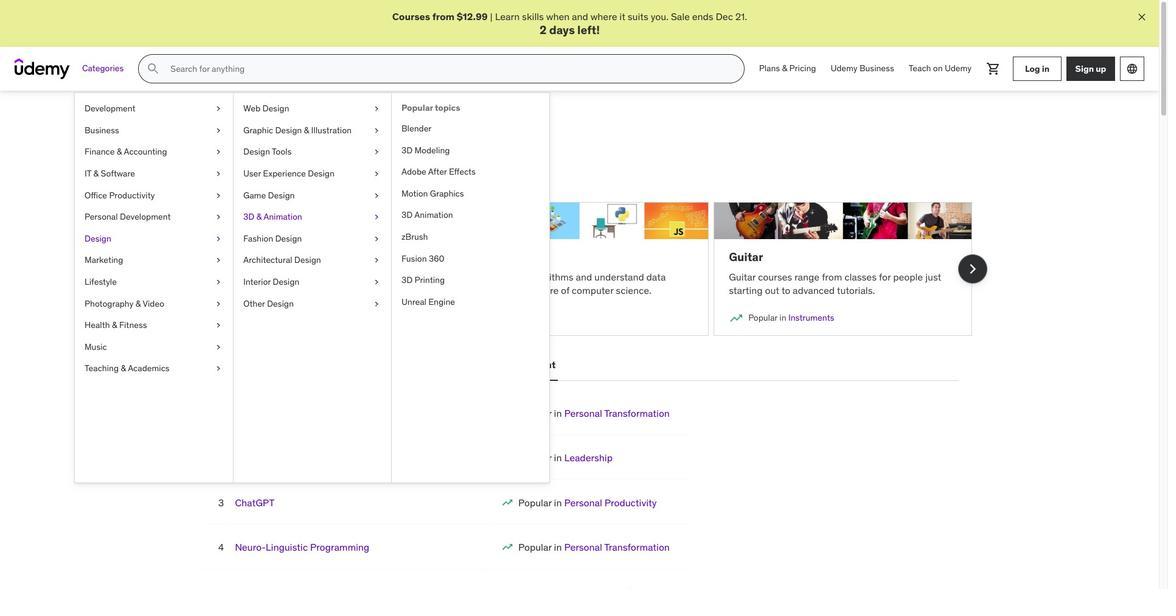 Task type: vqa. For each thing, say whether or not it's contained in the screenshot.
policy
no



Task type: locate. For each thing, give the bounding box(es) containing it.
popular in leadership
[[519, 452, 613, 464]]

xsmall image inside the graphic design & illustration link
[[372, 125, 382, 137]]

& right the it
[[93, 168, 99, 179]]

from down "statistical"
[[226, 284, 246, 297]]

1 vertical spatial popular in image
[[502, 497, 514, 509]]

left!
[[578, 23, 600, 37]]

log in link
[[1014, 57, 1062, 81]]

3 cell from the top
[[519, 497, 657, 509]]

3d inside "link"
[[244, 211, 255, 222]]

popular in image
[[729, 311, 744, 326], [502, 497, 514, 509]]

personal for 2nd cell from the bottom
[[565, 541, 603, 553]]

design for other
[[267, 298, 294, 309]]

to right out
[[782, 284, 791, 297]]

in up popular in leadership in the bottom of the page
[[554, 407, 562, 419]]

0 horizontal spatial personal development
[[85, 211, 171, 222]]

0 vertical spatial development
[[85, 103, 136, 114]]

xsmall image inside "office productivity" link
[[214, 190, 223, 202]]

1 horizontal spatial popular in image
[[729, 311, 744, 326]]

leadership
[[565, 452, 613, 464]]

0 horizontal spatial popular in image
[[202, 311, 216, 326]]

1 udemy from the left
[[831, 63, 858, 74]]

suits
[[628, 10, 649, 23]]

leadership link
[[565, 452, 613, 464]]

personal development link
[[75, 206, 233, 228]]

from left $12.99
[[433, 10, 455, 23]]

personal for 3rd cell from the bottom of the page
[[565, 497, 603, 509]]

1 vertical spatial business
[[85, 125, 119, 136]]

& for teaching & academics
[[121, 363, 126, 374]]

sign
[[1076, 63, 1095, 74]]

personal development inside 'button'
[[451, 359, 556, 371]]

$12.99
[[457, 10, 488, 23]]

choose a language image
[[1127, 63, 1139, 75]]

0 horizontal spatial udemy
[[831, 63, 858, 74]]

& right plans at the top right
[[783, 63, 788, 74]]

bestselling
[[204, 359, 256, 371]]

starting
[[729, 284, 763, 297]]

fashion
[[244, 233, 273, 244]]

engine
[[429, 296, 455, 307]]

3d & animation element
[[391, 93, 550, 483]]

3d down game
[[244, 211, 255, 222]]

xsmall image for photography & video
[[214, 298, 223, 310]]

design up architectural design
[[275, 233, 302, 244]]

popular topics
[[402, 102, 461, 113]]

xsmall image inside lifestyle link
[[214, 276, 223, 288]]

xsmall image inside teaching & academics link
[[214, 363, 223, 375]]

design for architectural
[[295, 255, 321, 266]]

xsmall image inside other design link
[[372, 298, 382, 310]]

xsmall image inside architectural design link
[[372, 255, 382, 267]]

& for 3d & animation
[[257, 211, 262, 222]]

fashion design link
[[234, 228, 391, 250]]

2 guitar from the top
[[729, 271, 756, 283]]

to
[[314, 271, 323, 283], [421, 271, 430, 283], [493, 271, 501, 283], [782, 284, 791, 297]]

xsmall image for game design
[[372, 190, 382, 202]]

1 vertical spatial productivity
[[605, 497, 657, 509]]

personal inside 'button'
[[451, 359, 492, 371]]

popular inside 3d & animation element
[[402, 102, 433, 113]]

transformation for personal transformation link corresponding to 2nd cell from the bottom
[[605, 541, 670, 553]]

cell
[[519, 407, 670, 419], [519, 452, 613, 464], [519, 497, 657, 509], [519, 541, 670, 553], [519, 586, 670, 589]]

instruments
[[789, 312, 835, 323]]

& right finance
[[117, 146, 122, 157]]

xsmall image inside "3d & animation" "link"
[[372, 211, 382, 223]]

xsmall image inside marketing link
[[214, 255, 223, 267]]

2 transformation from the top
[[605, 541, 670, 553]]

learn to build algorithms and understand data structures at the core of computer science.
[[466, 271, 666, 297]]

personal
[[85, 211, 118, 222], [451, 359, 492, 371], [565, 407, 603, 419], [565, 497, 603, 509], [565, 541, 603, 553]]

1 vertical spatial learn
[[187, 155, 211, 167]]

0 horizontal spatial skills
[[438, 155, 460, 167]]

popular in personal transformation for personal transformation link associated with 1st cell from the top
[[519, 407, 670, 419]]

& for health & fitness
[[112, 320, 117, 331]]

design for web
[[263, 103, 289, 114]]

next image
[[963, 259, 983, 279]]

0 vertical spatial popular in image
[[729, 311, 744, 326]]

1 vertical spatial personal transformation link
[[565, 541, 670, 553]]

popular in personal transformation down popular in personal productivity
[[519, 541, 670, 553]]

1 vertical spatial personal development
[[451, 359, 556, 371]]

unreal engine link
[[392, 291, 550, 313]]

ends
[[693, 10, 714, 23]]

it
[[85, 168, 91, 179]]

xsmall image for other design
[[372, 298, 382, 310]]

design tools link
[[234, 141, 391, 163]]

xsmall image inside finance & accounting 'link'
[[214, 146, 223, 158]]

xsmall image inside the design tools link
[[372, 146, 382, 158]]

1 horizontal spatial from
[[433, 10, 455, 23]]

2 udemy from the left
[[945, 63, 972, 74]]

business left teach
[[860, 63, 895, 74]]

1 horizontal spatial animation
[[415, 210, 453, 221]]

2 horizontal spatial learn
[[495, 10, 520, 23]]

popular in personal productivity
[[519, 497, 657, 509]]

xsmall image inside user experience design link
[[372, 168, 382, 180]]

popular in personal transformation up leadership 'link'
[[519, 407, 670, 419]]

xsmall image for design tools
[[372, 146, 382, 158]]

0 vertical spatial skills
[[522, 10, 544, 23]]

tutorials.
[[837, 284, 876, 297]]

in down popular in leadership in the bottom of the page
[[554, 497, 562, 509]]

0 vertical spatial business
[[860, 63, 895, 74]]

1 vertical spatial transformation
[[605, 541, 670, 553]]

xsmall image inside health & fitness link
[[214, 320, 223, 332]]

your
[[381, 155, 400, 167]]

it & software link
[[75, 163, 233, 185]]

design right the web
[[263, 103, 289, 114]]

xsmall image for fashion design
[[372, 233, 382, 245]]

xsmall image inside business link
[[214, 125, 223, 137]]

development inside 'button'
[[494, 359, 556, 371]]

design down fashion design link
[[295, 255, 321, 266]]

build
[[504, 271, 525, 283]]

design for game
[[268, 190, 295, 201]]

marketing link
[[75, 250, 233, 271]]

teach on udemy link
[[902, 54, 980, 84]]

0 vertical spatial productivity
[[109, 190, 155, 201]]

music link
[[75, 336, 233, 358]]

learn
[[495, 10, 520, 23], [187, 155, 211, 167], [466, 271, 490, 283]]

1 transformation from the top
[[605, 407, 670, 419]]

in for personal transformation link corresponding to 2nd cell from the bottom
[[554, 541, 562, 553]]

0 vertical spatial guitar
[[729, 250, 764, 264]]

and up left!
[[572, 10, 589, 23]]

design down interior design
[[267, 298, 294, 309]]

0 vertical spatial popular in image
[[202, 311, 216, 326]]

0 vertical spatial personal development
[[85, 211, 171, 222]]

xsmall image inside it & software "link"
[[214, 168, 223, 180]]

popular in image for popular in personal productivity
[[502, 497, 514, 509]]

xsmall image inside game design link
[[372, 190, 382, 202]]

courses from $12.99 | learn skills when and where it suits you. sale ends dec 21. 2 days left!
[[393, 10, 748, 37]]

and up computer
[[576, 271, 592, 283]]

skills
[[522, 10, 544, 23], [438, 155, 460, 167]]

design up tools
[[275, 125, 302, 136]]

where
[[591, 10, 618, 23]]

xsmall image for web design
[[372, 103, 382, 115]]

xsmall image for user experience design
[[372, 168, 382, 180]]

2 vertical spatial from
[[226, 284, 246, 297]]

interior design link
[[234, 271, 391, 293]]

just
[[926, 271, 942, 283]]

xsmall image inside web design link
[[372, 103, 382, 115]]

office
[[85, 190, 107, 201]]

& up fashion
[[257, 211, 262, 222]]

at
[[512, 284, 521, 297]]

0 vertical spatial popular in personal transformation
[[519, 407, 670, 419]]

animation
[[415, 210, 453, 221], [264, 211, 302, 222]]

learn right |
[[495, 10, 520, 23]]

popular in instruments
[[749, 312, 835, 323]]

design for interior
[[273, 276, 300, 287]]

0 horizontal spatial animation
[[264, 211, 302, 222]]

guitar inside the guitar courses range from classes for people just starting out to advanced tutorials.
[[729, 271, 756, 283]]

1 vertical spatial topics
[[345, 120, 389, 139]]

xsmall image for office productivity
[[214, 190, 223, 202]]

and down web design
[[248, 120, 276, 139]]

1 horizontal spatial topics
[[435, 102, 461, 113]]

xsmall image inside interior design link
[[372, 276, 382, 288]]

video
[[143, 298, 164, 309]]

xsmall image inside the music link
[[214, 341, 223, 353]]

xsmall image
[[372, 146, 382, 158], [214, 190, 223, 202], [372, 190, 382, 202], [214, 211, 223, 223], [372, 211, 382, 223], [372, 233, 382, 245], [214, 255, 223, 267], [372, 255, 382, 267], [214, 276, 223, 288], [214, 298, 223, 310], [372, 298, 382, 310], [214, 363, 223, 375]]

adobe after effects link
[[392, 161, 550, 183]]

personal development for the personal development 'button' at the bottom left of the page
[[451, 359, 556, 371]]

2 horizontal spatial from
[[822, 271, 843, 283]]

learn left something
[[187, 155, 211, 167]]

printing
[[415, 275, 445, 286]]

0 horizontal spatial popular in image
[[502, 497, 514, 509]]

in
[[1043, 63, 1050, 74], [252, 312, 259, 323], [780, 312, 787, 323], [554, 407, 562, 419], [554, 452, 562, 464], [554, 497, 562, 509], [554, 541, 562, 553]]

the
[[523, 284, 537, 297]]

4
[[218, 541, 224, 553]]

1 horizontal spatial skills
[[522, 10, 544, 23]]

1 popular in personal transformation from the top
[[519, 407, 670, 419]]

3d down "motion"
[[402, 210, 413, 221]]

guitar for guitar courses range from classes for people just starting out to advanced tutorials.
[[729, 271, 756, 283]]

popular in image inside the carousel element
[[729, 311, 744, 326]]

probability
[[265, 271, 312, 283]]

xsmall image inside design link
[[214, 233, 223, 245]]

udemy right pricing
[[831, 63, 858, 74]]

1 horizontal spatial personal development
[[451, 359, 556, 371]]

0 vertical spatial personal transformation link
[[565, 407, 670, 419]]

business
[[860, 63, 895, 74], [85, 125, 119, 136]]

1 vertical spatial guitar
[[729, 271, 756, 283]]

sign up link
[[1067, 57, 1116, 81]]

design
[[263, 103, 289, 114], [275, 125, 302, 136], [244, 146, 270, 157], [308, 168, 335, 179], [268, 190, 295, 201], [85, 233, 111, 244], [275, 233, 302, 244], [295, 255, 321, 266], [273, 276, 300, 287], [267, 298, 294, 309]]

health
[[85, 320, 110, 331]]

finance & accounting
[[85, 146, 167, 157]]

on
[[934, 63, 943, 74]]

xsmall image for music
[[214, 341, 223, 353]]

xsmall image for development
[[214, 103, 223, 115]]

& inside "link"
[[93, 168, 99, 179]]

office productivity
[[85, 190, 155, 201]]

1 horizontal spatial popular in image
[[502, 541, 514, 553]]

0 horizontal spatial productivity
[[109, 190, 155, 201]]

3d for 3d & animation
[[244, 211, 255, 222]]

chatgpt link
[[235, 497, 275, 509]]

photography & video link
[[75, 293, 233, 315]]

1 vertical spatial from
[[822, 271, 843, 283]]

office productivity link
[[75, 185, 233, 206]]

& left video
[[136, 298, 141, 309]]

3d left the printing
[[402, 275, 413, 286]]

& right teaching
[[121, 363, 126, 374]]

1 vertical spatial development
[[120, 211, 171, 222]]

xsmall image inside photography & video "link"
[[214, 298, 223, 310]]

in left leadership 'link'
[[554, 452, 562, 464]]

topics up "blender" link
[[435, 102, 461, 113]]

0 vertical spatial from
[[433, 10, 455, 23]]

1 vertical spatial popular in image
[[502, 541, 514, 553]]

design for fashion
[[275, 233, 302, 244]]

2 vertical spatial learn
[[466, 271, 490, 283]]

learn
[[202, 284, 224, 297]]

business up finance
[[85, 125, 119, 136]]

from inside the guitar courses range from classes for people just starting out to advanced tutorials.
[[822, 271, 843, 283]]

0 vertical spatial transformation
[[605, 407, 670, 419]]

2 popular in personal transformation from the top
[[519, 541, 670, 553]]

2 cell from the top
[[519, 452, 613, 464]]

in left "instruments"
[[780, 312, 787, 323]]

xsmall image inside personal development link
[[214, 211, 223, 223]]

2 personal transformation link from the top
[[565, 541, 670, 553]]

in down popular in personal productivity
[[554, 541, 562, 553]]

xsmall image for marketing
[[214, 255, 223, 267]]

xsmall image for finance & accounting
[[214, 146, 223, 158]]

design up marketing
[[85, 233, 111, 244]]

1 personal transformation link from the top
[[565, 407, 670, 419]]

animation up fashion design
[[264, 211, 302, 222]]

0 horizontal spatial learn
[[187, 155, 211, 167]]

udemy
[[831, 63, 858, 74], [945, 63, 972, 74]]

xsmall image for 3d & animation
[[372, 211, 382, 223]]

xsmall image
[[214, 103, 223, 115], [372, 103, 382, 115], [214, 125, 223, 137], [372, 125, 382, 137], [214, 146, 223, 158], [214, 168, 223, 180], [372, 168, 382, 180], [214, 233, 223, 245], [372, 276, 382, 288], [214, 320, 223, 332], [214, 341, 223, 353]]

0 vertical spatial and
[[572, 10, 589, 23]]

3d right your
[[402, 145, 413, 156]]

& right health
[[112, 320, 117, 331]]

to up structures
[[493, 271, 501, 283]]

5 cell from the top
[[519, 586, 670, 589]]

xsmall image for personal development
[[214, 211, 223, 223]]

0 vertical spatial learn
[[495, 10, 520, 23]]

0 horizontal spatial from
[[226, 284, 246, 297]]

from up advanced
[[822, 271, 843, 283]]

guitar for guitar
[[729, 250, 764, 264]]

udemy right on
[[945, 63, 972, 74]]

design down graphic
[[244, 146, 270, 157]]

3d
[[402, 145, 413, 156], [402, 210, 413, 221], [244, 211, 255, 222], [402, 275, 413, 286]]

2 vertical spatial and
[[576, 271, 592, 283]]

1 vertical spatial skills
[[438, 155, 460, 167]]

adobe after effects
[[402, 166, 476, 177]]

photography & video
[[85, 298, 164, 309]]

design down experience
[[268, 190, 295, 201]]

plans & pricing link
[[752, 54, 824, 84]]

1 horizontal spatial learn
[[466, 271, 490, 283]]

1 horizontal spatial udemy
[[945, 63, 972, 74]]

fusion 360
[[402, 253, 445, 264]]

personal development
[[85, 211, 171, 222], [451, 359, 556, 371]]

popular in image
[[202, 311, 216, 326], [502, 541, 514, 553]]

personal transformation link down personal productivity link
[[565, 541, 670, 553]]

xsmall image inside fashion design link
[[372, 233, 382, 245]]

1 vertical spatial popular in personal transformation
[[519, 541, 670, 553]]

learn up structures
[[466, 271, 490, 283]]

& inside 'link'
[[117, 146, 122, 157]]

personal inside personal development link
[[85, 211, 118, 222]]

1 horizontal spatial business
[[860, 63, 895, 74]]

personal transformation link up 'leadership'
[[565, 407, 670, 419]]

personal development button
[[449, 351, 558, 380]]

topics up improve
[[345, 120, 389, 139]]

core
[[540, 284, 559, 297]]

0 vertical spatial topics
[[435, 102, 461, 113]]

xsmall image inside 'development' link
[[214, 103, 223, 115]]

animation down the motion graphics
[[415, 210, 453, 221]]

computer
[[572, 284, 614, 297]]

health & fitness
[[85, 320, 147, 331]]

design down architectural design
[[273, 276, 300, 287]]

0 horizontal spatial business
[[85, 125, 119, 136]]

motion graphics
[[402, 188, 464, 199]]

popular and trending topics
[[187, 120, 389, 139]]

learn inside learn to build algorithms and understand data structures at the core of computer science.
[[466, 271, 490, 283]]

2 vertical spatial development
[[494, 359, 556, 371]]

in for leadership 'link'
[[554, 452, 562, 464]]

1 guitar from the top
[[729, 250, 764, 264]]



Task type: describe. For each thing, give the bounding box(es) containing it.
effects
[[449, 166, 476, 177]]

use
[[202, 271, 219, 283]]

1 horizontal spatial productivity
[[605, 497, 657, 509]]

development for the personal development 'button' at the bottom left of the page
[[494, 359, 556, 371]]

3d & animation link
[[234, 206, 391, 228]]

xsmall image for architectural design
[[372, 255, 382, 267]]

or
[[333, 155, 341, 167]]

illustration
[[311, 125, 352, 136]]

xsmall image for business
[[214, 125, 223, 137]]

udemy inside udemy business link
[[831, 63, 858, 74]]

how
[[401, 271, 419, 283]]

shopping cart with 0 items image
[[987, 62, 1001, 76]]

game design
[[244, 190, 295, 201]]

xsmall image for teaching & academics
[[214, 363, 223, 375]]

personal development for personal development link
[[85, 211, 171, 222]]

chatgpt
[[235, 497, 275, 509]]

& for it & software
[[93, 168, 99, 179]]

blender link
[[392, 118, 550, 140]]

web design link
[[234, 98, 391, 120]]

other design
[[244, 298, 294, 309]]

3d modeling
[[402, 145, 450, 156]]

in for instruments link
[[780, 312, 787, 323]]

xsmall image for lifestyle
[[214, 276, 223, 288]]

3d for 3d printing
[[402, 275, 413, 286]]

experience
[[263, 168, 306, 179]]

to left teach on the left
[[314, 271, 323, 283]]

to right how
[[421, 271, 430, 283]]

understand
[[595, 271, 645, 283]]

xsmall image for health & fitness
[[214, 320, 223, 332]]

modeling
[[415, 145, 450, 156]]

popular in image for popular in instruments
[[729, 311, 744, 326]]

design down new
[[308, 168, 335, 179]]

& down web design link
[[304, 125, 309, 136]]

log
[[1026, 63, 1041, 74]]

1 cell from the top
[[519, 407, 670, 419]]

neuro-
[[235, 541, 266, 553]]

interior design
[[244, 276, 300, 287]]

sign up
[[1076, 63, 1107, 74]]

3d printing
[[402, 275, 445, 286]]

in down the other
[[252, 312, 259, 323]]

& for finance & accounting
[[117, 146, 122, 157]]

xsmall image for interior design
[[372, 276, 382, 288]]

architectural design
[[244, 255, 321, 266]]

learn for learn to build algorithms and understand data structures at the core of computer science.
[[466, 271, 490, 283]]

days
[[550, 23, 575, 37]]

pricing
[[790, 63, 817, 74]]

popular in personal transformation for personal transformation link corresponding to 2nd cell from the bottom
[[519, 541, 670, 553]]

2
[[540, 23, 547, 37]]

personal transformation link for 1st cell from the top
[[565, 407, 670, 419]]

and inside learn to build algorithms and understand data structures at the core of computer science.
[[576, 271, 592, 283]]

learn to build algorithms and understand data structures at the core of computer science. link
[[450, 202, 709, 336]]

close image
[[1137, 11, 1149, 23]]

submit search image
[[146, 62, 161, 76]]

blender
[[402, 123, 432, 134]]

data.
[[249, 284, 270, 297]]

guitar courses range from classes for people just starting out to advanced tutorials.
[[729, 271, 942, 297]]

3d for 3d modeling
[[402, 145, 413, 156]]

& for photography & video
[[136, 298, 141, 309]]

zbrush
[[402, 231, 428, 242]]

neuro-linguistic programming link
[[235, 541, 370, 553]]

software
[[101, 168, 135, 179]]

tools
[[272, 146, 292, 157]]

personal transformation link for 2nd cell from the bottom
[[565, 541, 670, 553]]

popular in
[[221, 312, 259, 323]]

machine
[[202, 250, 249, 264]]

to inside the guitar courses range from classes for people just starting out to advanced tutorials.
[[782, 284, 791, 297]]

graphics
[[430, 188, 464, 199]]

0 horizontal spatial topics
[[345, 120, 389, 139]]

people
[[894, 271, 924, 283]]

use statistical probability to teach computers how to learn from data.
[[202, 271, 430, 297]]

teaching & academics link
[[75, 358, 233, 380]]

learn inside courses from $12.99 | learn skills when and where it suits you. sale ends dec 21. 2 days left!
[[495, 10, 520, 23]]

xsmall image for graphic design & illustration
[[372, 125, 382, 137]]

Search for anything text field
[[168, 59, 730, 79]]

3d for 3d animation
[[402, 210, 413, 221]]

finance & accounting link
[[75, 141, 233, 163]]

development for personal development link
[[120, 211, 171, 222]]

udemy inside teach on udemy link
[[945, 63, 972, 74]]

business link
[[75, 120, 233, 141]]

|
[[490, 10, 493, 23]]

4 cell from the top
[[519, 541, 670, 553]]

topics inside 3d & animation element
[[435, 102, 461, 113]]

in for personal productivity link
[[554, 497, 562, 509]]

xsmall image for it & software
[[214, 168, 223, 180]]

21.
[[736, 10, 748, 23]]

lifestyle
[[85, 276, 117, 287]]

plans
[[760, 63, 781, 74]]

xsmall image for design
[[214, 233, 223, 245]]

1 vertical spatial and
[[248, 120, 276, 139]]

carousel element
[[187, 187, 988, 351]]

and inside courses from $12.99 | learn skills when and where it suits you. sale ends dec 21. 2 days left!
[[572, 10, 589, 23]]

& for plans & pricing
[[783, 63, 788, 74]]

statistical
[[221, 271, 263, 283]]

personal for 1st cell from the top
[[565, 407, 603, 419]]

design for graphic
[[275, 125, 302, 136]]

for
[[880, 271, 892, 283]]

in for personal transformation link associated with 1st cell from the top
[[554, 407, 562, 419]]

teaching
[[85, 363, 119, 374]]

sale
[[671, 10, 690, 23]]

dec
[[716, 10, 734, 23]]

interior
[[244, 276, 271, 287]]

to inside learn to build algorithms and understand data structures at the core of computer science.
[[493, 271, 501, 283]]

learn for learn something completely new or improve your existing skills
[[187, 155, 211, 167]]

udemy image
[[15, 59, 70, 79]]

zbrush link
[[392, 226, 550, 248]]

transformation for personal transformation link associated with 1st cell from the top
[[605, 407, 670, 419]]

neuro-linguistic programming
[[235, 541, 370, 553]]

categories button
[[75, 54, 131, 84]]

you.
[[651, 10, 669, 23]]

3d animation
[[402, 210, 453, 221]]

graphic design & illustration
[[244, 125, 352, 136]]

teach on udemy
[[909, 63, 972, 74]]

programming
[[310, 541, 370, 553]]

game design link
[[234, 185, 391, 206]]

fitness
[[119, 320, 147, 331]]

fusion 360 link
[[392, 248, 550, 270]]

music
[[85, 341, 107, 352]]

up
[[1097, 63, 1107, 74]]

3d animation link
[[392, 205, 550, 226]]

of
[[561, 284, 570, 297]]

fashion design
[[244, 233, 302, 244]]

architectural design link
[[234, 250, 391, 271]]

teach
[[325, 271, 349, 283]]

animation inside "link"
[[264, 211, 302, 222]]

skills inside courses from $12.99 | learn skills when and where it suits you. sale ends dec 21. 2 days left!
[[522, 10, 544, 23]]

3d modeling link
[[392, 140, 550, 161]]

from inside use statistical probability to teach computers how to learn from data.
[[226, 284, 246, 297]]

graphic design & illustration link
[[234, 120, 391, 141]]

when
[[547, 10, 570, 23]]

from inside courses from $12.99 | learn skills when and where it suits you. sale ends dec 21. 2 days left!
[[433, 10, 455, 23]]

academics
[[128, 363, 170, 374]]

learning
[[251, 250, 299, 264]]

in right log
[[1043, 63, 1050, 74]]

lifestyle link
[[75, 271, 233, 293]]

user
[[244, 168, 261, 179]]

udemy business link
[[824, 54, 902, 84]]

accounting
[[124, 146, 167, 157]]

unreal
[[402, 296, 427, 307]]

new
[[312, 155, 330, 167]]

health & fitness link
[[75, 315, 233, 336]]



